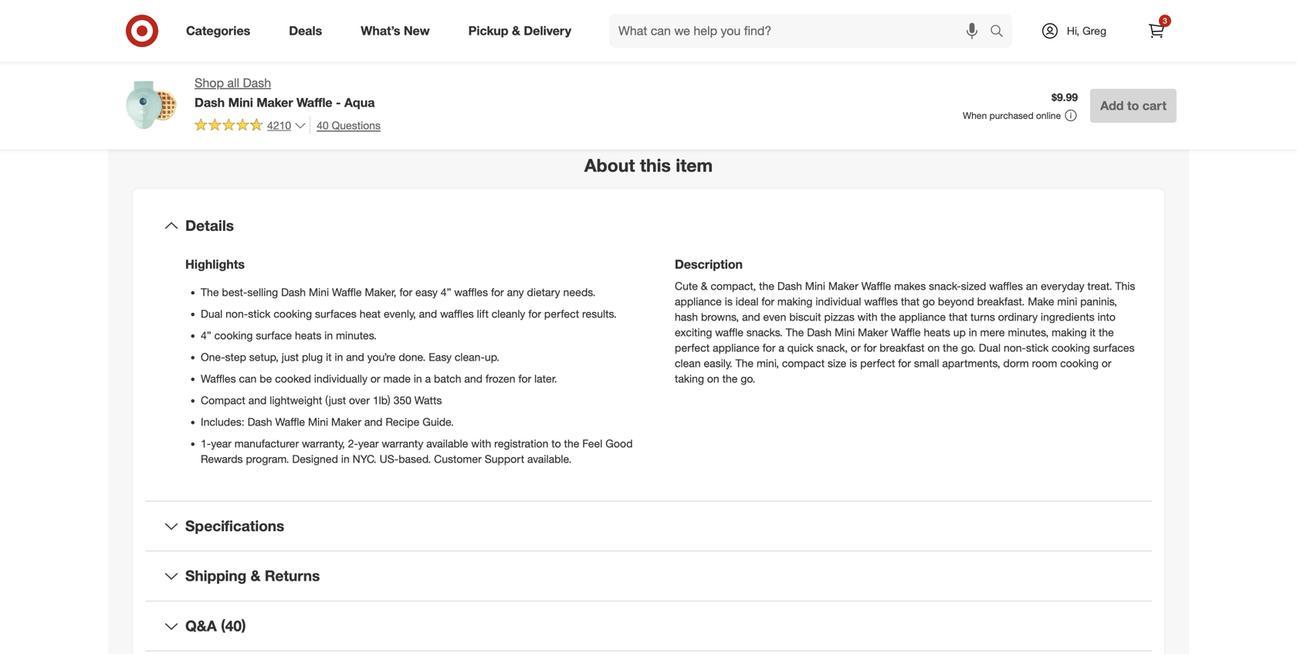 Task type: describe. For each thing, give the bounding box(es) containing it.
cooking up step
[[214, 329, 253, 342]]

the best-selling dash mini waffle maker, for easy 4" waffles for any dietary needs.
[[201, 285, 596, 299]]

returns
[[265, 567, 320, 585]]

0 horizontal spatial 4"
[[201, 329, 211, 342]]

what's new
[[361, 23, 430, 38]]

& for delivery
[[512, 23, 520, 38]]

can
[[239, 372, 257, 385]]

purchased
[[990, 110, 1034, 121]]

all
[[227, 75, 239, 90]]

waffle up heat
[[332, 285, 362, 299]]

waffle
[[715, 325, 744, 339]]

mini up the individual
[[805, 279, 825, 293]]

biscuit
[[789, 310, 821, 323]]

online
[[1036, 110, 1061, 121]]

maker,
[[365, 285, 397, 299]]

taking
[[675, 372, 704, 385]]

dash up even
[[778, 279, 802, 293]]

cooking right room
[[1060, 356, 1099, 370]]

0 horizontal spatial heats
[[295, 329, 322, 342]]

for down breakfast
[[898, 356, 911, 370]]

guide.
[[423, 415, 454, 428]]

mere
[[980, 325, 1005, 339]]

with inside description cute & compact, the dash mini maker waffle makes snack-sized waffles an everyday treat. this appliance is ideal for making individual waffles that go beyond breakfast. make mini paninis, hash browns, and even biscuit pizzas with the appliance that turns ordinary ingredients into exciting waffle snacks. the dash mini maker waffle heats up in mere minutes, making it the perfect appliance for a quick snack, or for breakfast on the go. dual non-stick cooking surfaces clean easily. the mini, compact size is perfect for small apartments, dorm room cooking or taking on the go.
[[858, 310, 878, 323]]

show more images
[[322, 93, 428, 108]]

easy
[[429, 350, 452, 364]]

make
[[1028, 295, 1054, 308]]

0 vertical spatial 4"
[[441, 285, 451, 299]]

beyond
[[938, 295, 974, 308]]

in left minutes.
[[325, 329, 333, 342]]

go
[[923, 295, 935, 308]]

apartments,
[[942, 356, 1001, 370]]

individual
[[816, 295, 861, 308]]

in up individually
[[335, 350, 343, 364]]

recipe
[[386, 415, 420, 428]]

1lb)
[[373, 393, 390, 407]]

cooking up room
[[1052, 341, 1090, 354]]

mini,
[[757, 356, 779, 370]]

lift
[[477, 307, 489, 320]]

-
[[336, 95, 341, 110]]

0 vertical spatial non-
[[226, 307, 248, 320]]

for up mini,
[[763, 341, 776, 354]]

warranty,
[[302, 437, 345, 450]]

to inside button
[[1127, 98, 1139, 113]]

feel
[[582, 437, 603, 450]]

over
[[349, 393, 370, 407]]

(40)
[[221, 617, 246, 635]]

specifications button
[[145, 502, 1152, 551]]

manufacturer
[[235, 437, 299, 450]]

the up breakfast
[[881, 310, 896, 323]]

snacks.
[[747, 325, 783, 339]]

2 vertical spatial appliance
[[713, 341, 760, 354]]

done.
[[399, 350, 426, 364]]

the inside 1-year manufacturer warranty, 2-year warranty available with registration to the feel good rewards program. designed in nyc. us-based. customer support available.
[[564, 437, 579, 450]]

1 vertical spatial on
[[707, 372, 719, 385]]

waffle down the lightweight
[[275, 415, 305, 428]]

dash mini waffle maker, 6 of 14 image
[[381, 0, 630, 71]]

cart
[[1143, 98, 1167, 113]]

& for returns
[[251, 567, 261, 585]]

2 horizontal spatial perfect
[[860, 356, 895, 370]]

cleanly
[[492, 307, 525, 320]]

evenly,
[[384, 307, 416, 320]]

show
[[322, 93, 353, 108]]

in inside 1-year manufacturer warranty, 2-year warranty available with registration to the feel good rewards program. designed in nyc. us-based. customer support available.
[[341, 452, 350, 466]]

4" cooking surface heats in minutes.
[[201, 329, 377, 342]]

the down up
[[943, 341, 958, 354]]

dash up snack,
[[807, 325, 832, 339]]

shipping & returns
[[185, 567, 320, 585]]

designed
[[292, 452, 338, 466]]

dash down the shop
[[195, 95, 225, 110]]

later.
[[534, 372, 557, 385]]

and down easy
[[419, 307, 437, 320]]

dash right selling
[[281, 285, 306, 299]]

good
[[606, 437, 633, 450]]

minutes.
[[336, 329, 377, 342]]

dash up manufacturer
[[248, 415, 272, 428]]

show more images button
[[312, 83, 439, 117]]

maker up breakfast
[[858, 325, 888, 339]]

questions
[[332, 118, 381, 132]]

breakfast
[[880, 341, 925, 354]]

customer
[[434, 452, 482, 466]]

and down minutes.
[[346, 350, 364, 364]]

browns,
[[701, 310, 739, 323]]

heat
[[360, 307, 381, 320]]

1 vertical spatial go.
[[741, 372, 755, 385]]

2 horizontal spatial or
[[1102, 356, 1112, 370]]

40
[[317, 118, 329, 132]]

cooked
[[275, 372, 311, 385]]

easy
[[415, 285, 438, 299]]

3 link
[[1140, 14, 1174, 48]]

exciting
[[675, 325, 712, 339]]

(just
[[325, 393, 346, 407]]

selling
[[247, 285, 278, 299]]

add
[[1101, 98, 1124, 113]]

2-
[[348, 437, 358, 450]]

us-
[[380, 452, 399, 466]]

you're
[[367, 350, 396, 364]]

surfaces inside description cute & compact, the dash mini maker waffle makes snack-sized waffles an everyday treat. this appliance is ideal for making individual waffles that go beyond breakfast. make mini paninis, hash browns, and even biscuit pizzas with the appliance that turns ordinary ingredients into exciting waffle snacks. the dash mini maker waffle heats up in mere minutes, making it the perfect appliance for a quick snack, or for breakfast on the go. dual non-stick cooking surfaces clean easily. the mini, compact size is perfect for small apartments, dorm room cooking or taking on the go.
[[1093, 341, 1135, 354]]

just
[[282, 350, 299, 364]]

rewards
[[201, 452, 243, 466]]

any
[[507, 285, 524, 299]]

1 vertical spatial is
[[850, 356, 857, 370]]

dual non-stick cooking surfaces heat evenly, and waffles lift cleanly for perfect results.
[[201, 307, 617, 320]]

40 questions
[[317, 118, 381, 132]]

shipping
[[185, 567, 247, 585]]

1 horizontal spatial making
[[1052, 325, 1087, 339]]

individually
[[314, 372, 368, 385]]

pickup
[[468, 23, 509, 38]]

1 horizontal spatial on
[[928, 341, 940, 354]]

maker up 2- at the bottom
[[331, 415, 361, 428]]

item
[[676, 154, 713, 176]]

350
[[393, 393, 412, 407]]

waffle up breakfast
[[891, 325, 921, 339]]

0 horizontal spatial making
[[778, 295, 813, 308]]

up.
[[485, 350, 500, 364]]

includes:
[[201, 415, 245, 428]]

in right made
[[414, 372, 422, 385]]

ingredients
[[1041, 310, 1095, 323]]

sized
[[961, 279, 986, 293]]

categories
[[186, 23, 250, 38]]

this
[[1115, 279, 1135, 293]]

nyc.
[[353, 452, 377, 466]]



Task type: vqa. For each thing, say whether or not it's contained in the screenshot.
Dining room
no



Task type: locate. For each thing, give the bounding box(es) containing it.
0 vertical spatial surfaces
[[315, 307, 357, 320]]

easily.
[[704, 356, 733, 370]]

compact,
[[711, 279, 756, 293]]

q&a (40)
[[185, 617, 246, 635]]

dual down best-
[[201, 307, 223, 320]]

0 vertical spatial a
[[779, 341, 784, 354]]

0 horizontal spatial non-
[[226, 307, 248, 320]]

maker up 4210
[[257, 95, 293, 110]]

when
[[963, 110, 987, 121]]

mini up 4" cooking surface heats in minutes.
[[309, 285, 329, 299]]

watts
[[415, 393, 442, 407]]

1 horizontal spatial &
[[512, 23, 520, 38]]

1 horizontal spatial 4"
[[441, 285, 451, 299]]

4"
[[441, 285, 451, 299], [201, 329, 211, 342]]

compact
[[782, 356, 825, 370]]

1 vertical spatial the
[[786, 325, 804, 339]]

image gallery element
[[120, 0, 630, 117]]

0 horizontal spatial go.
[[741, 372, 755, 385]]

3
[[1163, 16, 1167, 25]]

in right up
[[969, 325, 977, 339]]

heats inside description cute & compact, the dash mini maker waffle makes snack-sized waffles an everyday treat. this appliance is ideal for making individual waffles that go beyond breakfast. make mini paninis, hash browns, and even biscuit pizzas with the appliance that turns ordinary ingredients into exciting waffle snacks. the dash mini maker waffle heats up in mere minutes, making it the perfect appliance for a quick snack, or for breakfast on the go. dual non-stick cooking surfaces clean easily. the mini, compact size is perfect for small apartments, dorm room cooking or taking on the go.
[[924, 325, 950, 339]]

1 horizontal spatial to
[[1127, 98, 1139, 113]]

the up even
[[759, 279, 775, 293]]

0 vertical spatial go.
[[961, 341, 976, 354]]

0 vertical spatial dual
[[201, 307, 223, 320]]

and down 1lb)
[[364, 415, 383, 428]]

0 horizontal spatial or
[[371, 372, 380, 385]]

for up even
[[762, 295, 775, 308]]

non- inside description cute & compact, the dash mini maker waffle makes snack-sized waffles an everyday treat. this appliance is ideal for making individual waffles that go beyond breakfast. make mini paninis, hash browns, and even biscuit pizzas with the appliance that turns ordinary ingredients into exciting waffle snacks. the dash mini maker waffle heats up in mere minutes, making it the perfect appliance for a quick snack, or for breakfast on the go. dual non-stick cooking surfaces clean easily. the mini, compact size is perfect for small apartments, dorm room cooking or taking on the go.
[[1004, 341, 1026, 354]]

it inside description cute & compact, the dash mini maker waffle makes snack-sized waffles an everyday treat. this appliance is ideal for making individual waffles that go beyond breakfast. make mini paninis, hash browns, and even biscuit pizzas with the appliance that turns ordinary ingredients into exciting waffle snacks. the dash mini maker waffle heats up in mere minutes, making it the perfect appliance for a quick snack, or for breakfast on the go. dual non-stick cooking surfaces clean easily. the mini, compact size is perfect for small apartments, dorm room cooking or taking on the go.
[[1090, 325, 1096, 339]]

in down 2- at the bottom
[[341, 452, 350, 466]]

1 vertical spatial 4"
[[201, 329, 211, 342]]

waffle left makes
[[862, 279, 891, 293]]

hi, greg
[[1067, 24, 1107, 37]]

1 vertical spatial stick
[[1026, 341, 1049, 354]]

non- down best-
[[226, 307, 248, 320]]

waffles
[[201, 372, 236, 385]]

1 vertical spatial perfect
[[675, 341, 710, 354]]

setup,
[[249, 350, 279, 364]]

go. up apartments, in the right of the page
[[961, 341, 976, 354]]

1 vertical spatial or
[[1102, 356, 1112, 370]]

sponsored
[[1131, 89, 1177, 101]]

1 vertical spatial to
[[552, 437, 561, 450]]

2 vertical spatial perfect
[[860, 356, 895, 370]]

heats up the plug
[[295, 329, 322, 342]]

1 horizontal spatial surfaces
[[1093, 341, 1135, 354]]

search
[[983, 25, 1020, 40]]

waffles up breakfast.
[[989, 279, 1023, 293]]

0 vertical spatial with
[[858, 310, 878, 323]]

stick up room
[[1026, 341, 1049, 354]]

or down into
[[1102, 356, 1112, 370]]

or left made
[[371, 372, 380, 385]]

the left best-
[[201, 285, 219, 299]]

about this item
[[584, 154, 713, 176]]

year up rewards
[[211, 437, 232, 450]]

turns
[[971, 310, 995, 323]]

the left mini,
[[736, 356, 754, 370]]

the down 'easily.'
[[722, 372, 738, 385]]

dual inside description cute & compact, the dash mini maker waffle makes snack-sized waffles an everyday treat. this appliance is ideal for making individual waffles that go beyond breakfast. make mini paninis, hash browns, and even biscuit pizzas with the appliance that turns ordinary ingredients into exciting waffle snacks. the dash mini maker waffle heats up in mere minutes, making it the perfect appliance for a quick snack, or for breakfast on the go. dual non-stick cooking surfaces clean easily. the mini, compact size is perfect for small apartments, dorm room cooking or taking on the go.
[[979, 341, 1001, 354]]

batch
[[434, 372, 461, 385]]

1 horizontal spatial a
[[779, 341, 784, 354]]

perfect down needs.
[[544, 307, 579, 320]]

shipping & returns button
[[145, 552, 1152, 601]]

and
[[419, 307, 437, 320], [742, 310, 760, 323], [346, 350, 364, 364], [464, 372, 483, 385], [248, 393, 267, 407], [364, 415, 383, 428]]

mini
[[1057, 295, 1077, 308]]

1 vertical spatial dual
[[979, 341, 1001, 354]]

1 horizontal spatial stick
[[1026, 341, 1049, 354]]

about
[[584, 154, 635, 176]]

mini down compact and lightweight (just over 1lb) 350 watts
[[308, 415, 328, 428]]

includes: dash waffle mini maker and recipe guide.
[[201, 415, 454, 428]]

more
[[357, 93, 385, 108]]

to right add
[[1127, 98, 1139, 113]]

treat.
[[1088, 279, 1112, 293]]

& inside dropdown button
[[251, 567, 261, 585]]

waffles up 'lift'
[[454, 285, 488, 299]]

1 horizontal spatial perfect
[[675, 341, 710, 354]]

1 horizontal spatial heats
[[924, 325, 950, 339]]

1 vertical spatial making
[[1052, 325, 1087, 339]]

a left quick
[[779, 341, 784, 354]]

dual down 'mere'
[[979, 341, 1001, 354]]

1 vertical spatial it
[[326, 350, 332, 364]]

dietary
[[527, 285, 560, 299]]

1 vertical spatial surfaces
[[1093, 341, 1135, 354]]

0 horizontal spatial year
[[211, 437, 232, 450]]

waffle inside shop all dash dash mini maker waffle - aqua
[[297, 95, 332, 110]]

search button
[[983, 14, 1020, 51]]

best-
[[222, 285, 247, 299]]

0 horizontal spatial the
[[201, 285, 219, 299]]

waffles left 'lift'
[[440, 307, 474, 320]]

mini down all
[[228, 95, 253, 110]]

0 horizontal spatial with
[[471, 437, 491, 450]]

be
[[260, 372, 272, 385]]

a left the batch
[[425, 372, 431, 385]]

shop
[[195, 75, 224, 90]]

paninis,
[[1080, 295, 1117, 308]]

waffles down makes
[[864, 295, 898, 308]]

stick inside description cute & compact, the dash mini maker waffle makes snack-sized waffles an everyday treat. this appliance is ideal for making individual waffles that go beyond breakfast. make mini paninis, hash browns, and even biscuit pizzas with the appliance that turns ordinary ingredients into exciting waffle snacks. the dash mini maker waffle heats up in mere minutes, making it the perfect appliance for a quick snack, or for breakfast on the go. dual non-stick cooking surfaces clean easily. the mini, compact size is perfect for small apartments, dorm room cooking or taking on the go.
[[1026, 341, 1049, 354]]

on down 'easily.'
[[707, 372, 719, 385]]

waffle
[[297, 95, 332, 110], [862, 279, 891, 293], [332, 285, 362, 299], [891, 325, 921, 339], [275, 415, 305, 428]]

quick
[[787, 341, 814, 354]]

specifications
[[185, 517, 284, 535]]

small
[[914, 356, 939, 370]]

0 vertical spatial appliance
[[675, 295, 722, 308]]

is
[[725, 295, 733, 308], [850, 356, 857, 370]]

pizzas
[[824, 310, 855, 323]]

perfect down exciting
[[675, 341, 710, 354]]

1 horizontal spatial it
[[1090, 325, 1096, 339]]

clean-
[[455, 350, 485, 364]]

for left 'later.'
[[519, 372, 531, 385]]

4" up the one-
[[201, 329, 211, 342]]

the
[[201, 285, 219, 299], [786, 325, 804, 339], [736, 356, 754, 370]]

0 vertical spatial is
[[725, 295, 733, 308]]

2 vertical spatial the
[[736, 356, 754, 370]]

0 vertical spatial stick
[[248, 307, 271, 320]]

size
[[828, 356, 847, 370]]

for left easy
[[400, 285, 412, 299]]

2 horizontal spatial &
[[701, 279, 708, 293]]

0 horizontal spatial perfect
[[544, 307, 579, 320]]

mini down pizzas
[[835, 325, 855, 339]]

heats
[[924, 325, 950, 339], [295, 329, 322, 342]]

a inside description cute & compact, the dash mini maker waffle makes snack-sized waffles an everyday treat. this appliance is ideal for making individual waffles that go beyond breakfast. make mini paninis, hash browns, and even biscuit pizzas with the appliance that turns ordinary ingredients into exciting waffle snacks. the dash mini maker waffle heats up in mere minutes, making it the perfect appliance for a quick snack, or for breakfast on the go. dual non-stick cooking surfaces clean easily. the mini, compact size is perfect for small apartments, dorm room cooking or taking on the go.
[[779, 341, 784, 354]]

is right size
[[850, 356, 857, 370]]

0 horizontal spatial dual
[[201, 307, 223, 320]]

pickup & delivery link
[[455, 14, 591, 48]]

on up the small
[[928, 341, 940, 354]]

mini inside shop all dash dash mini maker waffle - aqua
[[228, 95, 253, 110]]

image of dash mini maker waffle - aqua image
[[120, 74, 182, 136]]

that down makes
[[901, 295, 920, 308]]

2 vertical spatial or
[[371, 372, 380, 385]]

0 vertical spatial or
[[851, 341, 861, 354]]

with
[[858, 310, 878, 323], [471, 437, 491, 450]]

program.
[[246, 452, 289, 466]]

1 vertical spatial &
[[701, 279, 708, 293]]

& left 'returns' on the left bottom of the page
[[251, 567, 261, 585]]

to
[[1127, 98, 1139, 113], [552, 437, 561, 450]]

1 horizontal spatial that
[[949, 310, 968, 323]]

dash mini waffle maker, 5 of 14 image
[[120, 0, 369, 71]]

shop all dash dash mini maker waffle - aqua
[[195, 75, 375, 110]]

1 vertical spatial with
[[471, 437, 491, 450]]

1 vertical spatial appliance
[[899, 310, 946, 323]]

perfect
[[544, 307, 579, 320], [675, 341, 710, 354], [860, 356, 895, 370]]

heats left up
[[924, 325, 950, 339]]

appliance down waffle at the right of the page
[[713, 341, 760, 354]]

1 horizontal spatial year
[[358, 437, 379, 450]]

& right pickup
[[512, 23, 520, 38]]

the down into
[[1099, 325, 1114, 339]]

1 horizontal spatial go.
[[961, 341, 976, 354]]

dash
[[243, 75, 271, 90], [195, 95, 225, 110], [778, 279, 802, 293], [281, 285, 306, 299], [807, 325, 832, 339], [248, 415, 272, 428]]

step
[[225, 350, 246, 364]]

4210
[[267, 118, 291, 132]]

& inside description cute & compact, the dash mini maker waffle makes snack-sized waffles an everyday treat. this appliance is ideal for making individual waffles that go beyond breakfast. make mini paninis, hash browns, and even biscuit pizzas with the appliance that turns ordinary ingredients into exciting waffle snacks. the dash mini maker waffle heats up in mere minutes, making it the perfect appliance for a quick snack, or for breakfast on the go. dual non-stick cooking surfaces clean easily. the mini, compact size is perfect for small apartments, dorm room cooking or taking on the go.
[[701, 279, 708, 293]]

the up quick
[[786, 325, 804, 339]]

compact
[[201, 393, 245, 407]]

makes
[[894, 279, 926, 293]]

that up up
[[949, 310, 968, 323]]

1 horizontal spatial is
[[850, 356, 857, 370]]

0 horizontal spatial a
[[425, 372, 431, 385]]

1 horizontal spatial the
[[736, 356, 754, 370]]

it right the plug
[[326, 350, 332, 364]]

lightweight
[[270, 393, 322, 407]]

q&a (40) button
[[145, 602, 1152, 651]]

and down clean-
[[464, 372, 483, 385]]

for down 'dietary'
[[528, 307, 541, 320]]

with right pizzas
[[858, 310, 878, 323]]

stick down selling
[[248, 307, 271, 320]]

appliance up hash
[[675, 295, 722, 308]]

1 horizontal spatial with
[[858, 310, 878, 323]]

go. down snacks.
[[741, 372, 755, 385]]

non- up the dorm
[[1004, 341, 1026, 354]]

maker
[[257, 95, 293, 110], [828, 279, 859, 293], [858, 325, 888, 339], [331, 415, 361, 428]]

warranty
[[382, 437, 423, 450]]

0 vertical spatial that
[[901, 295, 920, 308]]

1-year manufacturer warranty, 2-year warranty available with registration to the feel good rewards program. designed in nyc. us-based. customer support available.
[[201, 437, 633, 466]]

everyday
[[1041, 279, 1085, 293]]

4" right easy
[[441, 285, 451, 299]]

0 vertical spatial it
[[1090, 325, 1096, 339]]

year up nyc.
[[358, 437, 379, 450]]

compact and lightweight (just over 1lb) 350 watts
[[201, 393, 442, 407]]

1 vertical spatial non-
[[1004, 341, 1026, 354]]

to inside 1-year manufacturer warranty, 2-year warranty available with registration to the feel good rewards program. designed in nyc. us-based. customer support available.
[[552, 437, 561, 450]]

0 horizontal spatial that
[[901, 295, 920, 308]]

images
[[388, 93, 428, 108]]

maker up the individual
[[828, 279, 859, 293]]

0 vertical spatial perfect
[[544, 307, 579, 320]]

0 vertical spatial making
[[778, 295, 813, 308]]

1 vertical spatial that
[[949, 310, 968, 323]]

0 horizontal spatial surfaces
[[315, 307, 357, 320]]

for left breakfast
[[864, 341, 877, 354]]

What can we help you find? suggestions appear below search field
[[609, 14, 994, 48]]

& right cute
[[701, 279, 708, 293]]

aqua
[[344, 95, 375, 110]]

for left any
[[491, 285, 504, 299]]

making up 'biscuit' in the top right of the page
[[778, 295, 813, 308]]

and inside description cute & compact, the dash mini maker waffle makes snack-sized waffles an everyday treat. this appliance is ideal for making individual waffles that go beyond breakfast. make mini paninis, hash browns, and even biscuit pizzas with the appliance that turns ordinary ingredients into exciting waffle snacks. the dash mini maker waffle heats up in mere minutes, making it the perfect appliance for a quick snack, or for breakfast on the go. dual non-stick cooking surfaces clean easily. the mini, compact size is perfect for small apartments, dorm room cooking or taking on the go.
[[742, 310, 760, 323]]

0 horizontal spatial to
[[552, 437, 561, 450]]

perfect down breakfast
[[860, 356, 895, 370]]

and down ideal
[[742, 310, 760, 323]]

results.
[[582, 307, 617, 320]]

0 vertical spatial to
[[1127, 98, 1139, 113]]

1 vertical spatial a
[[425, 372, 431, 385]]

it
[[1090, 325, 1096, 339], [326, 350, 332, 364]]

0 vertical spatial the
[[201, 285, 219, 299]]

hi,
[[1067, 24, 1080, 37]]

with up support
[[471, 437, 491, 450]]

what's new link
[[348, 14, 449, 48]]

with inside 1-year manufacturer warranty, 2-year warranty available with registration to the feel good rewards program. designed in nyc. us-based. customer support available.
[[471, 437, 491, 450]]

when purchased online
[[963, 110, 1061, 121]]

waffle left the -
[[297, 95, 332, 110]]

highlights
[[185, 257, 245, 272]]

dual
[[201, 307, 223, 320], [979, 341, 1001, 354]]

0 vertical spatial &
[[512, 23, 520, 38]]

0 horizontal spatial on
[[707, 372, 719, 385]]

and down be
[[248, 393, 267, 407]]

0 horizontal spatial is
[[725, 295, 733, 308]]

surfaces up minutes.
[[315, 307, 357, 320]]

dorm
[[1004, 356, 1029, 370]]

0 horizontal spatial &
[[251, 567, 261, 585]]

1 horizontal spatial dual
[[979, 341, 1001, 354]]

2 horizontal spatial the
[[786, 325, 804, 339]]

it down ingredients
[[1090, 325, 1096, 339]]

0 vertical spatial on
[[928, 341, 940, 354]]

dash right all
[[243, 75, 271, 90]]

appliance down go
[[899, 310, 946, 323]]

is down compact,
[[725, 295, 733, 308]]

available.
[[527, 452, 572, 466]]

one-
[[201, 350, 225, 364]]

maker inside shop all dash dash mini maker waffle - aqua
[[257, 95, 293, 110]]

to up available. on the left
[[552, 437, 561, 450]]

1 horizontal spatial non-
[[1004, 341, 1026, 354]]

the left feel
[[564, 437, 579, 450]]

description
[[675, 257, 743, 272]]

0 horizontal spatial it
[[326, 350, 332, 364]]

making down ingredients
[[1052, 325, 1087, 339]]

in inside description cute & compact, the dash mini maker waffle makes snack-sized waffles an everyday treat. this appliance is ideal for making individual waffles that go beyond breakfast. make mini paninis, hash browns, and even biscuit pizzas with the appliance that turns ordinary ingredients into exciting waffle snacks. the dash mini maker waffle heats up in mere minutes, making it the perfect appliance for a quick snack, or for breakfast on the go. dual non-stick cooking surfaces clean easily. the mini, compact size is perfect for small apartments, dorm room cooking or taking on the go.
[[969, 325, 977, 339]]

cooking up 4" cooking surface heats in minutes.
[[274, 307, 312, 320]]

or right snack,
[[851, 341, 861, 354]]

up
[[953, 325, 966, 339]]

2 year from the left
[[358, 437, 379, 450]]

0 horizontal spatial stick
[[248, 307, 271, 320]]

2 vertical spatial &
[[251, 567, 261, 585]]

1 year from the left
[[211, 437, 232, 450]]

1 horizontal spatial or
[[851, 341, 861, 354]]

ideal
[[736, 295, 759, 308]]

surfaces down into
[[1093, 341, 1135, 354]]



